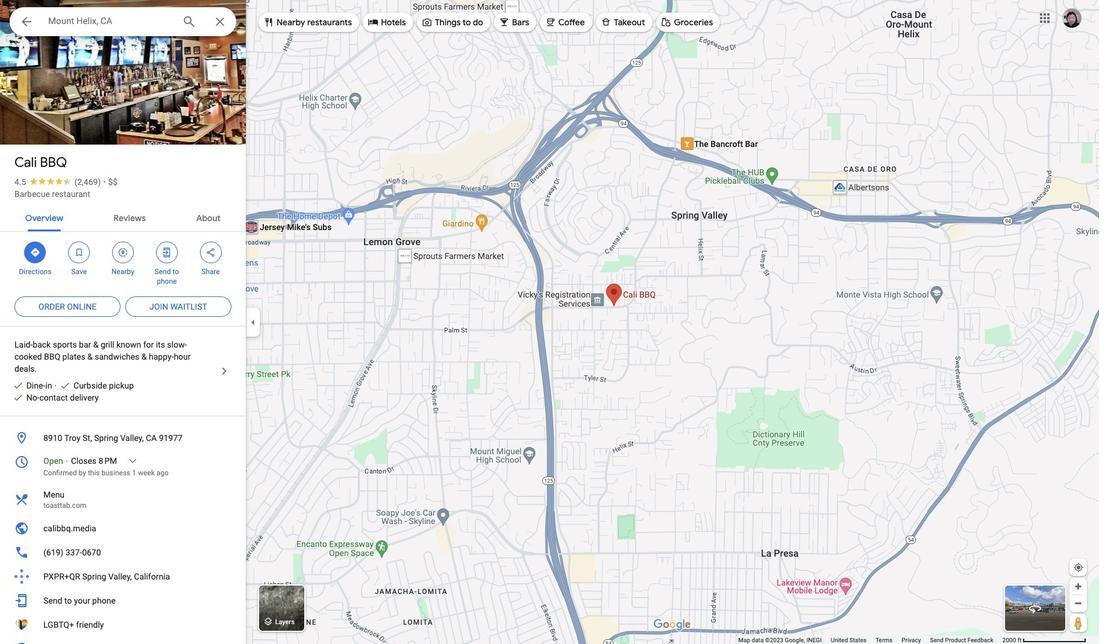 Task type: vqa. For each thing, say whether or not it's contained in the screenshot.
From Your Device icon
no



Task type: locate. For each thing, give the bounding box(es) containing it.
footer containing map data ©2023 google, inegi
[[738, 636, 1003, 644]]

spring inside button
[[82, 572, 106, 582]]

business
[[102, 469, 130, 477]]

0 horizontal spatial ·
[[54, 381, 57, 391]]

nearby inside actions for cali bbq region
[[112, 268, 134, 276]]

join
[[150, 302, 168, 312]]

& down bar
[[87, 352, 93, 362]]

confirmed by this business 1 week ago
[[43, 469, 169, 477]]

0 horizontal spatial nearby
[[112, 268, 134, 276]]

2 vertical spatial to
[[64, 596, 72, 606]]

0 vertical spatial valley,
[[120, 433, 144, 443]]

to left share
[[173, 268, 179, 276]]

4.5 stars image
[[26, 177, 74, 185]]

photo of cali bbq image
[[0, 0, 291, 145]]

· $$
[[103, 177, 118, 187]]

send inside the information for cali bbq region
[[43, 596, 62, 606]]

None field
[[48, 14, 172, 28]]

1 horizontal spatial &
[[93, 340, 98, 350]]

pxpr+qr spring valley, california button
[[0, 565, 246, 589]]

closes
[[71, 456, 96, 466]]


[[422, 15, 432, 29]]

send
[[155, 268, 171, 276], [43, 596, 62, 606], [930, 637, 944, 644]]

collapse side panel image
[[246, 315, 260, 329]]

to left your
[[64, 596, 72, 606]]

valley, left the ca
[[120, 433, 144, 443]]

1 vertical spatial valley,
[[108, 572, 132, 582]]

(619)
[[43, 548, 63, 557]]

save
[[71, 268, 87, 276]]

·
[[103, 177, 106, 187], [54, 381, 57, 391]]

united states
[[831, 637, 867, 644]]

2000
[[1003, 637, 1016, 644]]

1 vertical spatial to
[[173, 268, 179, 276]]

· right in
[[54, 381, 57, 391]]

1 horizontal spatial to
[[173, 268, 179, 276]]

1 horizontal spatial send
[[155, 268, 171, 276]]

in
[[45, 381, 52, 391]]

8 pm
[[99, 456, 117, 466]]

send left 'product'
[[930, 637, 944, 644]]

privacy
[[902, 637, 921, 644]]

restaurants
[[307, 17, 352, 28]]

show your location image
[[1073, 562, 1084, 573]]

tab list containing overview
[[0, 202, 246, 231]]

directions
[[19, 268, 51, 276]]

0 horizontal spatial to
[[64, 596, 72, 606]]

 hotels
[[368, 15, 406, 29]]

to inside button
[[64, 596, 72, 606]]


[[118, 246, 128, 259]]

no-contact delivery
[[26, 393, 99, 403]]

google account: michele murakami  
(michele.murakami@adept.ai) image
[[1062, 8, 1082, 27]]

barbecue
[[14, 189, 50, 199]]

zoom in image
[[1074, 582, 1083, 591]]

91977
[[159, 433, 183, 443]]

spring right st,
[[94, 433, 118, 443]]

slow-
[[167, 340, 187, 350]]

Mount Helix, CA field
[[10, 7, 236, 36]]

0 horizontal spatial send
[[43, 596, 62, 606]]

1 vertical spatial bbq
[[44, 352, 60, 362]]

calibbq.media
[[43, 524, 96, 533]]

2 vertical spatial send
[[930, 637, 944, 644]]

waitlist
[[170, 302, 207, 312]]

2000 ft button
[[1003, 637, 1087, 644]]

to inside send to phone
[[173, 268, 179, 276]]

1,603 photos button
[[9, 115, 91, 136]]

barbecue restaurant
[[14, 189, 90, 199]]

cali
[[14, 154, 37, 171]]

send for send to your phone
[[43, 596, 62, 606]]

bbq up 4.5 stars image
[[40, 154, 67, 171]]

to for send to your phone
[[64, 596, 72, 606]]

order online
[[38, 302, 97, 312]]

online
[[67, 302, 97, 312]]

footer
[[738, 636, 1003, 644]]

1 vertical spatial phone
[[92, 596, 116, 606]]

337-
[[65, 548, 82, 557]]

0 vertical spatial spring
[[94, 433, 118, 443]]

1 horizontal spatial phone
[[157, 277, 177, 286]]


[[368, 15, 379, 29]]

confirmed
[[43, 469, 77, 477]]

8910
[[43, 433, 62, 443]]

send down 
[[155, 268, 171, 276]]

· for ·
[[54, 381, 57, 391]]

spring down '0670'
[[82, 572, 106, 582]]


[[74, 246, 84, 259]]

none field inside the mount helix, ca field
[[48, 14, 172, 28]]

8910 troy st, spring valley, ca 91977
[[43, 433, 183, 443]]

· left the $$
[[103, 177, 106, 187]]

& right bar
[[93, 340, 98, 350]]

0 horizontal spatial phone
[[92, 596, 116, 606]]

california
[[134, 572, 170, 582]]

4.5
[[14, 177, 26, 187]]

1 vertical spatial nearby
[[112, 268, 134, 276]]

coffee
[[558, 17, 585, 28]]

your maps activity image
[[14, 642, 29, 644]]

$$
[[108, 177, 118, 187]]

1,603
[[31, 119, 54, 131]]

share
[[201, 268, 220, 276]]

feedback
[[968, 637, 994, 644]]

 takeout
[[601, 15, 645, 29]]

send for send to phone
[[155, 268, 171, 276]]

order
[[38, 302, 65, 312]]

0 vertical spatial to
[[463, 17, 471, 28]]

· inside offers curbside pickup group
[[54, 381, 57, 391]]

pickup
[[109, 381, 134, 391]]

nearby inside  nearby restaurants
[[277, 17, 305, 28]]

0 vertical spatial ·
[[103, 177, 106, 187]]

2,469 reviews element
[[74, 177, 101, 187]]

phone up the 'join'
[[157, 277, 177, 286]]

for
[[143, 340, 154, 350]]

terms
[[876, 637, 893, 644]]

&
[[93, 340, 98, 350], [87, 352, 93, 362], [141, 352, 147, 362]]

0 vertical spatial nearby
[[277, 17, 305, 28]]

lgbtq+ friendly
[[43, 620, 104, 630]]

2 horizontal spatial send
[[930, 637, 944, 644]]

1 horizontal spatial nearby
[[277, 17, 305, 28]]

takeout
[[614, 17, 645, 28]]

bbq down back
[[44, 352, 60, 362]]

phone right your
[[92, 596, 116, 606]]


[[19, 13, 34, 30]]

2 horizontal spatial to
[[463, 17, 471, 28]]

united
[[831, 637, 848, 644]]

order online link
[[14, 292, 121, 321]]

dine-in
[[26, 381, 52, 391]]

product
[[945, 637, 966, 644]]

menu
[[43, 490, 65, 500]]

1 vertical spatial send
[[43, 596, 62, 606]]

tab list
[[0, 202, 246, 231]]

to left do
[[463, 17, 471, 28]]

send product feedback button
[[930, 636, 994, 644]]

0 vertical spatial phone
[[157, 277, 177, 286]]

do
[[473, 17, 483, 28]]

send to your phone button
[[0, 589, 246, 613]]

send inside send to phone
[[155, 268, 171, 276]]

to
[[463, 17, 471, 28], [173, 268, 179, 276], [64, 596, 72, 606]]

0 vertical spatial send
[[155, 268, 171, 276]]

valley, up send to your phone button
[[108, 572, 132, 582]]

nearby down 
[[112, 268, 134, 276]]

1
[[132, 469, 136, 477]]

1 vertical spatial spring
[[82, 572, 106, 582]]

0 vertical spatial bbq
[[40, 154, 67, 171]]

information for cali bbq region
[[0, 426, 246, 644]]

 layers
[[263, 615, 295, 629]]

bbq
[[40, 154, 67, 171], [44, 352, 60, 362]]

1 horizontal spatial ·
[[103, 177, 106, 187]]

 coffee
[[545, 15, 585, 29]]

& down for
[[141, 352, 147, 362]]

nearby right 
[[277, 17, 305, 28]]

1 vertical spatial ·
[[54, 381, 57, 391]]

send up lgbtq+ in the bottom left of the page
[[43, 596, 62, 606]]

open
[[43, 456, 63, 466]]



Task type: describe. For each thing, give the bounding box(es) containing it.
0670
[[82, 548, 101, 557]]

things
[[435, 17, 461, 28]]

deals.
[[14, 364, 37, 374]]


[[30, 246, 41, 259]]

laid-
[[14, 340, 33, 350]]

send to your phone
[[43, 596, 116, 606]]

this
[[88, 469, 100, 477]]


[[601, 15, 611, 29]]

(619) 337-0670 button
[[0, 541, 246, 565]]

send product feedback
[[930, 637, 994, 644]]

photos
[[57, 119, 86, 131]]

layers
[[275, 619, 295, 626]]

actions for cali bbq region
[[0, 232, 246, 292]]

phone inside send to phone
[[157, 277, 177, 286]]

8910 troy st, spring valley, ca 91977 button
[[0, 426, 246, 450]]

plates
[[62, 352, 85, 362]]

overview
[[25, 213, 63, 224]]

your
[[74, 596, 90, 606]]

terms button
[[876, 636, 893, 644]]

by
[[79, 469, 86, 477]]

bar
[[79, 340, 91, 350]]

send for send product feedback
[[930, 637, 944, 644]]

hours image
[[14, 455, 29, 469]]

pxpr+qr spring valley, california
[[43, 572, 170, 582]]

 search field
[[10, 7, 236, 39]]

week
[[138, 469, 155, 477]]

troy
[[64, 433, 81, 443]]

data
[[752, 637, 764, 644]]

2000 ft
[[1003, 637, 1022, 644]]

bbq inside laid-back sports bar & grill known for its slow- cooked bbq plates & sandwiches & happy-hour deals.
[[44, 352, 60, 362]]

bars
[[512, 17, 529, 28]]

united states button
[[831, 636, 867, 644]]

(619) 337-0670
[[43, 548, 101, 557]]

show open hours for the week image
[[127, 456, 138, 466]]

sandwiches
[[95, 352, 139, 362]]

google,
[[785, 637, 805, 644]]

spring inside button
[[94, 433, 118, 443]]

restaurant
[[52, 189, 90, 199]]

dine-
[[26, 381, 45, 391]]

cali bbq main content
[[0, 0, 291, 644]]

about button
[[187, 202, 230, 231]]

reviews button
[[104, 202, 155, 231]]

join waitlist
[[150, 302, 207, 312]]

 groceries
[[661, 15, 713, 29]]

map
[[738, 637, 750, 644]]

laid-back sports bar & grill known for its slow- cooked bbq plates & sandwiches & happy-hour deals.
[[14, 340, 191, 374]]

0 horizontal spatial &
[[87, 352, 93, 362]]


[[263, 15, 274, 29]]

· for · $$
[[103, 177, 106, 187]]

zoom out image
[[1074, 599, 1083, 608]]

states
[[850, 637, 867, 644]]

reviews
[[114, 213, 146, 224]]

its
[[156, 340, 165, 350]]

join waitlist link
[[125, 292, 231, 321]]

contact
[[39, 393, 68, 403]]


[[263, 615, 274, 629]]

ca
[[146, 433, 157, 443]]

st,
[[83, 433, 92, 443]]

delivery
[[70, 393, 99, 403]]


[[161, 246, 172, 259]]

 things to do
[[422, 15, 483, 29]]

valley, inside button
[[108, 572, 132, 582]]

footer inside "google maps" element
[[738, 636, 1003, 644]]

has no-contact delivery group
[[7, 392, 99, 404]]

happy-
[[149, 352, 174, 362]]

tab list inside cali bbq 'main content'
[[0, 202, 246, 231]]

 bars
[[499, 15, 529, 29]]

no-
[[26, 393, 39, 403]]

to inside  things to do
[[463, 17, 471, 28]]


[[545, 15, 556, 29]]

send to phone
[[155, 268, 179, 286]]

open ⋅ closes 8 pm
[[43, 456, 117, 466]]

curbside
[[74, 381, 107, 391]]

map data ©2023 google, inegi
[[738, 637, 822, 644]]

privacy button
[[902, 636, 921, 644]]

phone inside button
[[92, 596, 116, 606]]

back
[[33, 340, 51, 350]]

offers curbside pickup group
[[54, 380, 134, 392]]

calibbq.media link
[[0, 516, 246, 541]]

2 horizontal spatial &
[[141, 352, 147, 362]]

price: moderate element
[[108, 177, 118, 187]]

friendly
[[76, 620, 104, 630]]

serves dine-in group
[[7, 380, 52, 392]]

1,603 photos
[[31, 119, 86, 131]]

 nearby restaurants
[[263, 15, 352, 29]]

barbecue restaurant button
[[14, 188, 90, 200]]

google maps element
[[0, 0, 1099, 644]]

show street view coverage image
[[1070, 614, 1087, 632]]

to for send to phone
[[173, 268, 179, 276]]

overview button
[[16, 202, 73, 231]]


[[499, 15, 510, 29]]

toasttab.com
[[43, 501, 86, 510]]

hotels
[[381, 17, 406, 28]]


[[205, 246, 216, 259]]

known
[[116, 340, 141, 350]]

valley, inside button
[[120, 433, 144, 443]]

street view image
[[1028, 601, 1043, 616]]

(2,469)
[[74, 177, 101, 187]]

hour
[[174, 352, 191, 362]]

inegi
[[807, 637, 822, 644]]



